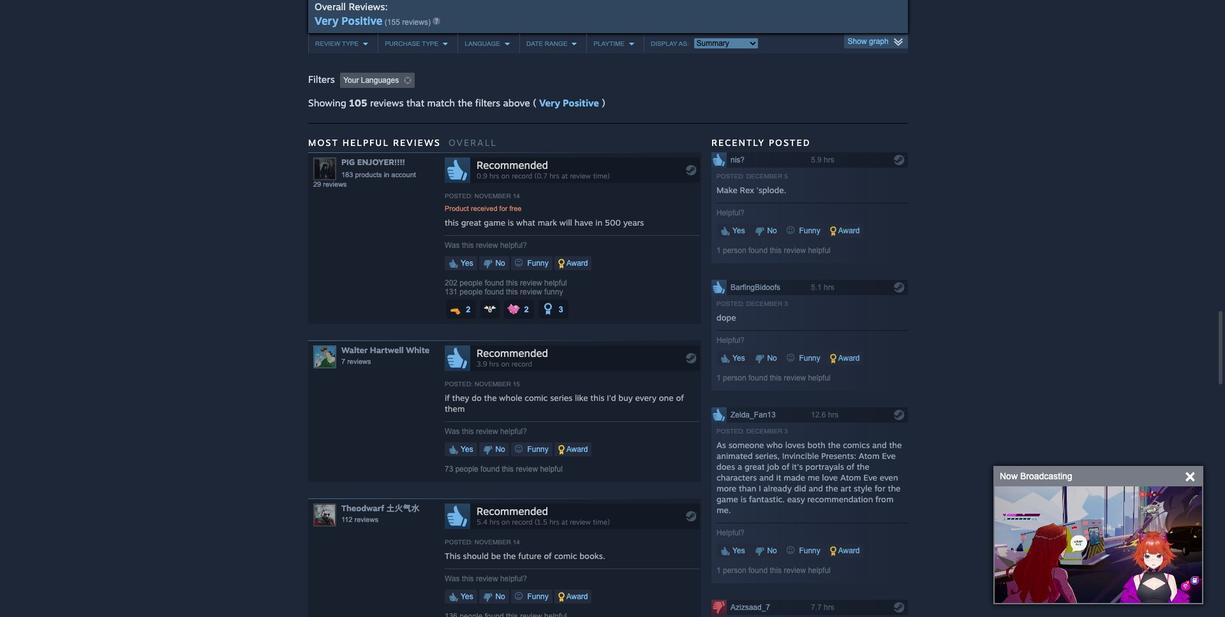 Task type: locate. For each thing, give the bounding box(es) containing it.
1 person found this review helpful up the barfingbidoofs
[[717, 246, 831, 255]]

show graph
[[848, 37, 889, 46]]

2 vertical spatial on
[[502, 518, 510, 527]]

0 horizontal spatial in
[[384, 171, 389, 179]]

recommended up posted: november 14 this should be the future of comic books. at left bottom
[[477, 505, 548, 518]]

at for this should be the future of comic books.
[[561, 518, 568, 527]]

graph
[[869, 37, 889, 46]]

1 vertical spatial 14
[[513, 539, 520, 546]]

1
[[717, 246, 721, 255], [717, 374, 721, 383], [717, 567, 721, 576]]

1 vertical spatial comic
[[554, 551, 577, 562]]

people
[[460, 279, 483, 288], [460, 288, 483, 297], [455, 465, 478, 474]]

0 vertical spatial is
[[508, 218, 514, 228]]

7
[[341, 358, 345, 366]]

award link up 5.1 hrs
[[826, 224, 864, 238]]

at inside recommended 0.9 hrs on record            (0.7 hrs at review time)
[[561, 172, 568, 181]]

posted: inside the posted: december 3 as someone who loves both the comics and the animated series, invincible presents: atom eve does a great job of it's portrayals of the characters and it made me love atom eve even more than i already did and the art style for the game is fantastic. easy recommendation from me.
[[717, 428, 745, 435]]

recommended up free
[[477, 159, 548, 172]]

1 helpful? from the top
[[717, 209, 745, 218]]

0 vertical spatial positive
[[342, 14, 383, 27]]

and
[[872, 440, 887, 451], [759, 473, 774, 483], [809, 484, 823, 494]]

0 vertical spatial in
[[384, 171, 389, 179]]

2 vertical spatial 1
[[717, 567, 721, 576]]

2 time) from the top
[[593, 518, 610, 527]]

2 helpful? from the top
[[717, 336, 745, 345]]

for left free
[[499, 205, 508, 212]]

3 helpful? from the top
[[500, 575, 527, 584]]

funny link for award link on top of the 12.6 hrs
[[783, 352, 824, 366]]

of inside posted: november 15 if they do the whole comic series like this i'd buy every one of them
[[676, 393, 684, 403]]

0 horizontal spatial for
[[499, 205, 508, 212]]

was down the this
[[445, 575, 460, 584]]

0 horizontal spatial type
[[342, 40, 359, 47]]

eve up style
[[864, 473, 877, 483]]

14
[[513, 193, 520, 200], [513, 539, 520, 546]]

0 horizontal spatial positive
[[342, 14, 383, 27]]

no up 73 people found this review helpful
[[493, 445, 505, 454]]

0 vertical spatial 14
[[513, 193, 520, 200]]

no down fantastic.
[[765, 547, 777, 556]]

14 inside posted: november 14 product received for free this great game is what mark will have in 500 years
[[513, 193, 520, 200]]

no link down fantastic.
[[751, 544, 781, 558]]

yes link up 73
[[445, 443, 477, 457]]

2 vertical spatial december
[[746, 428, 783, 435]]

on inside "recommended 3.9 hrs on record"
[[501, 360, 510, 369]]

posted: for if
[[445, 381, 473, 388]]

1 was this review helpful? from the top
[[445, 241, 527, 250]]

1 vertical spatial game
[[717, 495, 738, 505]]

positive left )
[[563, 97, 599, 109]]

0 vertical spatial overall
[[315, 1, 346, 13]]

record inside recommended 5.4 hrs on record            (1.5 hrs at review time)
[[512, 518, 533, 527]]

1 horizontal spatial in
[[595, 218, 602, 228]]

did
[[794, 484, 806, 494]]

your languages
[[343, 76, 399, 85]]

november inside posted: november 14 product received for free this great game is what mark will have in 500 years
[[475, 193, 511, 200]]

person for rex
[[723, 246, 746, 255]]

in inside posted: november 14 product received for free this great game is what mark will have in 500 years
[[595, 218, 602, 228]]

1 vertical spatial recommended
[[477, 347, 548, 360]]

no down be
[[493, 593, 505, 602]]

hrs right (0.7
[[550, 172, 559, 181]]

playtime
[[594, 40, 625, 47]]

202 people found this review helpful 131 people found this review funny
[[445, 279, 567, 297]]

reviews
[[370, 97, 404, 109], [323, 181, 347, 188], [347, 358, 371, 366], [355, 516, 378, 524]]

yes link up 202 at the top of the page
[[445, 257, 477, 271]]

posted: inside posted: november 14 product received for free this great game is what mark will have in 500 years
[[445, 193, 473, 200]]

1 vertical spatial on
[[501, 360, 510, 369]]

recommended inside recommended 5.4 hrs on record            (1.5 hrs at review time)
[[477, 505, 548, 518]]

purchase
[[385, 40, 420, 47]]

yes for yes link associated with award link on top of the 12.6 hrs
[[731, 354, 745, 363]]

1 horizontal spatial eve
[[882, 451, 896, 461]]

1 time) from the top
[[593, 172, 610, 181]]

0 horizontal spatial 2
[[466, 305, 471, 314]]

yes link for award link on top of the 12.6 hrs
[[717, 352, 749, 366]]

2 person from the top
[[723, 374, 746, 383]]

overall up 0.9
[[449, 137, 497, 148]]

1 vertical spatial helpful?
[[717, 336, 745, 345]]

3 recommended from the top
[[477, 505, 548, 518]]

for inside the posted: december 3 as someone who loves both the comics and the animated series, invincible presents: atom eve does a great job of it's portrayals of the characters and it made me love atom eve even more than i already did and the art style for the game is fantastic. easy recommendation from me.
[[875, 484, 886, 494]]

0 vertical spatial time)
[[593, 172, 610, 181]]

review inside recommended 0.9 hrs on record            (0.7 hrs at review time)
[[570, 172, 591, 181]]

1 at from the top
[[561, 172, 568, 181]]

the right do
[[484, 393, 497, 403]]

december for dope
[[746, 301, 783, 308]]

the inside posted: november 14 this should be the future of comic books.
[[503, 551, 516, 562]]

2 at from the top
[[561, 518, 568, 527]]

very right "("
[[539, 97, 560, 109]]

purchase type
[[385, 40, 439, 47]]

1 horizontal spatial for
[[875, 484, 886, 494]]

great down received
[[461, 218, 481, 228]]

your
[[343, 76, 359, 85]]

the down love
[[826, 484, 838, 494]]

3 helpful? from the top
[[717, 529, 745, 538]]

helpful?
[[500, 241, 527, 250], [500, 428, 527, 436], [500, 575, 527, 584]]

pig
[[341, 157, 355, 167]]

helpful? down dope
[[717, 336, 745, 345]]

1 vertical spatial in
[[595, 218, 602, 228]]

yes link down make
[[717, 224, 749, 238]]

2 vertical spatial person
[[723, 567, 746, 576]]

(0.7
[[534, 172, 547, 181]]

award for award link under 'books.'
[[565, 593, 588, 602]]

1 vertical spatial helpful?
[[500, 428, 527, 436]]

person up the barfingbidoofs
[[723, 246, 746, 255]]

funny link up the 202 people found this review helpful 131 people found this review funny
[[511, 257, 552, 271]]

date
[[526, 40, 543, 47]]

this
[[445, 551, 461, 562]]

yes link for award link below like
[[445, 443, 477, 457]]

was down them on the bottom left of the page
[[445, 428, 460, 436]]

overall reviews: very positive (155 reviews)
[[315, 1, 431, 27]]

reviews down theodwarf at the left of the page
[[355, 516, 378, 524]]

3 was from the top
[[445, 575, 460, 584]]

0 horizontal spatial overall
[[315, 1, 346, 13]]

december down the barfingbidoofs
[[746, 301, 783, 308]]

funny link down easy on the bottom right of the page
[[783, 544, 824, 558]]

on right 0.9
[[501, 172, 510, 181]]

this inside posted: november 14 product received for free this great game is what mark will have in 500 years
[[445, 218, 459, 228]]

no for no link related to yes link for award link on top of 5.1 hrs
[[765, 227, 777, 235]]

positive inside overall reviews: very positive (155 reviews)
[[342, 14, 383, 27]]

0 horizontal spatial is
[[508, 218, 514, 228]]

on for recommended 5.4 hrs on record            (1.5 hrs at review time)
[[502, 518, 510, 527]]

2 was this review helpful? from the top
[[445, 428, 527, 436]]

game down more
[[717, 495, 738, 505]]

14 inside posted: november 14 this should be the future of comic books.
[[513, 539, 520, 546]]

posted: inside posted: december 3 dope
[[717, 301, 745, 308]]

1 vertical spatial was this review helpful?
[[445, 428, 527, 436]]

record inside "recommended 3.9 hrs on record"
[[512, 360, 532, 369]]

2 was from the top
[[445, 428, 460, 436]]

0 vertical spatial game
[[484, 218, 505, 228]]

1 vertical spatial eve
[[864, 473, 877, 483]]

1 december from the top
[[746, 173, 783, 180]]

comic
[[525, 393, 548, 403], [554, 551, 577, 562]]

award for award link on top of 5.1 hrs
[[837, 227, 860, 235]]

at right (0.7
[[561, 172, 568, 181]]

0 vertical spatial on
[[501, 172, 510, 181]]

helpful for dope
[[808, 374, 831, 383]]

yes for yes link for award link underneath recommendation
[[731, 547, 745, 556]]

december up 'splode.
[[746, 173, 783, 180]]

funny up 5.1
[[797, 227, 820, 235]]

0 vertical spatial record
[[512, 172, 532, 181]]

the right be
[[503, 551, 516, 562]]

the inside posted: november 15 if they do the whole comic series like this i'd buy every one of them
[[484, 393, 497, 403]]

1 horizontal spatial game
[[717, 495, 738, 505]]

1 1 person found this review helpful from the top
[[717, 246, 831, 255]]

no link up the 202 people found this review helpful 131 people found this review funny
[[479, 257, 509, 271]]

posted:
[[717, 173, 745, 180], [445, 193, 473, 200], [717, 301, 745, 308], [445, 381, 473, 388], [717, 428, 745, 435], [445, 539, 473, 546]]

december inside posted: december 3 dope
[[746, 301, 783, 308]]

was for recommended 5.4 hrs on record            (1.5 hrs at review time)
[[445, 575, 460, 584]]

1 horizontal spatial comic
[[554, 551, 577, 562]]

1 was from the top
[[445, 241, 460, 250]]

november for recommended 5.4 hrs on record            (1.5 hrs at review time)
[[475, 539, 511, 546]]

december inside "posted: december 5 make rex 'splode."
[[746, 173, 783, 180]]

(1.5
[[535, 518, 547, 527]]

0 vertical spatial helpful?
[[500, 241, 527, 250]]

november inside posted: november 15 if they do the whole comic series like this i'd buy every one of them
[[475, 381, 511, 388]]

characters
[[717, 473, 757, 483]]

hrs inside "recommended 3.9 hrs on record"
[[489, 360, 499, 369]]

who
[[767, 440, 783, 451]]

1 vertical spatial is
[[741, 495, 747, 505]]

2 vertical spatial was
[[445, 575, 460, 584]]

now
[[1000, 472, 1018, 482]]

posted: for product
[[445, 193, 473, 200]]

at inside recommended 5.4 hrs on record            (1.5 hrs at review time)
[[561, 518, 568, 527]]

helpful? for dope
[[717, 336, 745, 345]]

0 vertical spatial recommended
[[477, 159, 548, 172]]

game inside posted: november 14 product received for free this great game is what mark will have in 500 years
[[484, 218, 505, 228]]

posted: inside posted: november 14 this should be the future of comic books.
[[445, 539, 473, 546]]

hrs right '5.9'
[[824, 156, 834, 165]]

recommended for recommended 3.9 hrs on record
[[477, 347, 548, 360]]

rex
[[740, 185, 754, 195]]

0 vertical spatial was this review helpful?
[[445, 241, 527, 250]]

2 recommended from the top
[[477, 347, 548, 360]]

2 vertical spatial and
[[809, 484, 823, 494]]

3 person from the top
[[723, 567, 746, 576]]

posted: inside "posted: december 5 make rex 'splode."
[[717, 173, 745, 180]]

0 vertical spatial comic
[[525, 393, 548, 403]]

0 vertical spatial person
[[723, 246, 746, 255]]

very
[[315, 14, 339, 27], [539, 97, 560, 109]]

type down reviews)
[[422, 40, 439, 47]]

pig enjoyer!!!! image
[[314, 158, 336, 180]]

on for recommended 0.9 hrs on record            (0.7 hrs at review time)
[[501, 172, 510, 181]]

3 1 from the top
[[717, 567, 721, 576]]

0 vertical spatial december
[[746, 173, 783, 180]]

helpful up "7.7"
[[808, 567, 831, 576]]

future
[[518, 551, 542, 562]]

walter hartwell white image
[[314, 346, 336, 368]]

5.9 hrs
[[811, 156, 834, 165]]

no link down 'splode.
[[751, 224, 781, 238]]

great
[[461, 218, 481, 228], [745, 462, 765, 472]]

and left it
[[759, 473, 774, 483]]

yes link down me.
[[717, 544, 749, 558]]

0 vertical spatial eve
[[882, 451, 896, 461]]

2 vertical spatial helpful?
[[717, 529, 745, 538]]

1 14 from the top
[[513, 193, 520, 200]]

0 vertical spatial 1 person found this review helpful
[[717, 246, 831, 255]]

recommended up 15
[[477, 347, 548, 360]]

and right comics at the bottom of page
[[872, 440, 887, 451]]

3 december from the top
[[746, 428, 783, 435]]

found up the barfingbidoofs
[[749, 246, 768, 255]]

posted: up they
[[445, 381, 473, 388]]

people right 202 at the top of the page
[[460, 279, 483, 288]]

recommended inside recommended 0.9 hrs on record            (0.7 hrs at review time)
[[477, 159, 548, 172]]

0 vertical spatial for
[[499, 205, 508, 212]]

1 person found this review helpful up azizsaad_7 at the right of the page
[[717, 567, 831, 576]]

0 vertical spatial and
[[872, 440, 887, 451]]

free
[[510, 205, 522, 212]]

0 vertical spatial helpful?
[[717, 209, 745, 218]]

2 helpful? from the top
[[500, 428, 527, 436]]

the left filters
[[458, 97, 472, 109]]

0 horizontal spatial very
[[315, 14, 339, 27]]

november up received
[[475, 193, 511, 200]]

posted: up product
[[445, 193, 473, 200]]

is
[[508, 218, 514, 228], [741, 495, 747, 505]]

1 vertical spatial great
[[745, 462, 765, 472]]

1 vertical spatial overall
[[449, 137, 497, 148]]

2 vertical spatial record
[[512, 518, 533, 527]]

0 horizontal spatial game
[[484, 218, 505, 228]]

record for recommended 5.4 hrs on record            (1.5 hrs at review time)
[[512, 518, 533, 527]]

review inside recommended 5.4 hrs on record            (1.5 hrs at review time)
[[570, 518, 591, 527]]

1 vertical spatial for
[[875, 484, 886, 494]]

now broadcasting link
[[1000, 470, 1072, 483]]

14 up future
[[513, 539, 520, 546]]

in down 'enjoyer!!!!'
[[384, 171, 389, 179]]

2 november from the top
[[475, 381, 511, 388]]

yes link down the this
[[445, 590, 477, 604]]

2 vertical spatial helpful?
[[500, 575, 527, 584]]

3 inside the posted: december 3 as someone who loves both the comics and the animated series, invincible presents: atom eve does a great job of it's portrayals of the characters and it made me love atom eve even more than i already did and the art style for the game is fantastic. easy recommendation from me.
[[784, 428, 788, 435]]

no for yes link associated with award link on top of the 12.6 hrs no link
[[765, 354, 777, 363]]

1 vertical spatial december
[[746, 301, 783, 308]]

5.9
[[811, 156, 822, 165]]

type for review type
[[342, 40, 359, 47]]

range
[[545, 40, 567, 47]]

december for make
[[746, 173, 783, 180]]

no link for award link above funny's yes link
[[479, 257, 509, 271]]

was for recommended 3.9 hrs on record
[[445, 428, 460, 436]]

funny down future
[[525, 593, 549, 602]]

yes
[[731, 227, 745, 235], [459, 259, 473, 268], [731, 354, 745, 363], [459, 445, 473, 454], [731, 547, 745, 556], [459, 593, 473, 602]]

2 vertical spatial november
[[475, 539, 511, 546]]

1 horizontal spatial positive
[[563, 97, 599, 109]]

helpful up 12.6
[[808, 374, 831, 383]]

game inside the posted: december 3 as someone who loves both the comics and the animated series, invincible presents: atom eve does a great job of it's portrayals of the characters and it made me love atom eve even more than i already did and the art style for the game is fantastic. easy recommendation from me.
[[717, 495, 738, 505]]

theodwarf 土火气水 image
[[314, 505, 336, 526]]

time) up 500
[[593, 172, 610, 181]]

december
[[746, 173, 783, 180], [746, 301, 783, 308], [746, 428, 783, 435]]

game
[[484, 218, 505, 228], [717, 495, 738, 505]]

was
[[445, 241, 460, 250], [445, 428, 460, 436], [445, 575, 460, 584]]

in left 500
[[595, 218, 602, 228]]

type
[[342, 40, 359, 47], [422, 40, 439, 47]]

posted: for dope
[[717, 301, 745, 308]]

on inside recommended 5.4 hrs on record            (1.5 hrs at review time)
[[502, 518, 510, 527]]

0 horizontal spatial great
[[461, 218, 481, 228]]

comic inside posted: november 15 if they do the whole comic series like this i'd buy every one of them
[[525, 393, 548, 403]]

1 vertical spatial at
[[561, 518, 568, 527]]

type right review
[[342, 40, 359, 47]]

posted: inside posted: november 15 if they do the whole comic series like this i'd buy every one of them
[[445, 381, 473, 388]]

3 november from the top
[[475, 539, 511, 546]]

0 vertical spatial 1
[[717, 246, 721, 255]]

show
[[848, 37, 867, 46]]

reviews)
[[402, 18, 431, 27]]

1 type from the left
[[342, 40, 359, 47]]

they
[[452, 393, 469, 403]]

very up review
[[315, 14, 339, 27]]

1 vertical spatial 1
[[717, 374, 721, 383]]

1 vertical spatial person
[[723, 374, 746, 383]]

2 vertical spatial recommended
[[477, 505, 548, 518]]

no link down posted: december 3 dope
[[751, 352, 781, 366]]

1 horizontal spatial and
[[809, 484, 823, 494]]

recommended for recommended 0.9 hrs on record            (0.7 hrs at review time)
[[477, 159, 548, 172]]

showing 105 reviews that match the filters above ( very positive )
[[308, 97, 605, 109]]

1 down dope
[[717, 374, 721, 383]]

7 reviews link
[[341, 358, 371, 366]]

0 horizontal spatial comic
[[525, 393, 548, 403]]

record
[[512, 172, 532, 181], [512, 360, 532, 369], [512, 518, 533, 527]]

helpful? down "whole"
[[500, 428, 527, 436]]

and down the me at the right of the page
[[809, 484, 823, 494]]

november up be
[[475, 539, 511, 546]]

1 november from the top
[[475, 193, 511, 200]]

for inside posted: november 14 product received for free this great game is what mark will have in 500 years
[[499, 205, 508, 212]]

was this review helpful? down received
[[445, 241, 527, 250]]

funny link up 73 people found this review helpful
[[511, 443, 552, 457]]

土火气水
[[386, 503, 420, 514]]

1 recommended from the top
[[477, 159, 548, 172]]

whole
[[499, 393, 522, 403]]

0 vertical spatial november
[[475, 193, 511, 200]]

500
[[605, 218, 621, 228]]

most
[[308, 137, 339, 148]]

reviews inside the pig enjoyer!!!! 183 products in account 29 reviews
[[323, 181, 347, 188]]

on inside recommended 0.9 hrs on record            (0.7 hrs at review time)
[[501, 172, 510, 181]]

1 vertical spatial time)
[[593, 518, 610, 527]]

2 december from the top
[[746, 301, 783, 308]]

no down posted: december 3 dope
[[765, 354, 777, 363]]

2 type from the left
[[422, 40, 439, 47]]

time) inside recommended 5.4 hrs on record            (1.5 hrs at review time)
[[593, 518, 610, 527]]

december up who
[[746, 428, 783, 435]]

no for no link for award link below like's yes link
[[493, 445, 505, 454]]

from
[[876, 495, 894, 505]]

december inside the posted: december 3 as someone who loves both the comics and the animated series, invincible presents: atom eve does a great job of it's portrayals of the characters and it made me love atom eve even more than i already did and the art style for the game is fantastic. easy recommendation from me.
[[746, 428, 783, 435]]

1 horizontal spatial is
[[741, 495, 747, 505]]

1 vertical spatial was
[[445, 428, 460, 436]]

walter hartwell white 7 reviews
[[341, 345, 430, 366]]

comic left 'series'
[[525, 393, 548, 403]]

1 horizontal spatial 2
[[524, 305, 529, 314]]

5
[[784, 173, 788, 180]]

3 inside posted: december 3 dope
[[784, 301, 788, 308]]

yes for yes link for award link on top of 5.1 hrs
[[731, 227, 745, 235]]

yes down me.
[[731, 547, 745, 556]]

helpful?
[[717, 209, 745, 218], [717, 336, 745, 345], [717, 529, 745, 538]]

award for award link underneath recommendation
[[837, 547, 860, 556]]

animated
[[717, 451, 753, 461]]

3 1 person found this review helpful from the top
[[717, 567, 831, 576]]

1 vertical spatial 1 person found this review helpful
[[717, 374, 831, 383]]

yes link
[[717, 224, 749, 238], [445, 257, 477, 271], [717, 352, 749, 366], [445, 443, 477, 457], [717, 544, 749, 558], [445, 590, 477, 604]]

helpful up recommended 5.4 hrs on record            (1.5 hrs at review time)
[[540, 465, 563, 474]]

1 vertical spatial and
[[759, 473, 774, 483]]

november inside posted: november 14 this should be the future of comic books.
[[475, 539, 511, 546]]

0 vertical spatial very
[[315, 14, 339, 27]]

dope
[[717, 313, 736, 323]]

1 for someone
[[717, 567, 721, 576]]

series,
[[755, 451, 780, 461]]

1 horizontal spatial type
[[422, 40, 439, 47]]

0 vertical spatial was
[[445, 241, 460, 250]]

at for product received for free
[[561, 172, 568, 181]]

will
[[560, 218, 572, 228]]

0 vertical spatial great
[[461, 218, 481, 228]]

recommended
[[477, 159, 548, 172], [477, 347, 548, 360], [477, 505, 548, 518]]

helpful down the mark
[[544, 279, 567, 288]]

1 vertical spatial record
[[512, 360, 532, 369]]

2 14 from the top
[[513, 539, 520, 546]]

a
[[738, 462, 742, 472]]

posted: for make
[[717, 173, 745, 180]]

yes up the 202 people found this review helpful 131 people found this review funny
[[459, 259, 473, 268]]

5.1 hrs
[[811, 283, 834, 292]]

record inside recommended 0.9 hrs on record            (0.7 hrs at review time)
[[512, 172, 532, 181]]

no up the 202 people found this review helpful 131 people found this review funny
[[493, 259, 505, 268]]

1 horizontal spatial very
[[539, 97, 560, 109]]

yes down dope
[[731, 354, 745, 363]]

funny link for award link underneath recommendation
[[783, 544, 824, 558]]

2 vertical spatial 1 person found this review helpful
[[717, 567, 831, 576]]

reviews inside theodwarf 土火气水 112 reviews
[[355, 516, 378, 524]]

yes link for award link underneath recommendation
[[717, 544, 749, 558]]

2 vertical spatial was this review helpful?
[[445, 575, 527, 584]]

1 horizontal spatial great
[[745, 462, 765, 472]]

0 vertical spatial at
[[561, 172, 568, 181]]

time) inside recommended 0.9 hrs on record            (0.7 hrs at review time)
[[593, 172, 610, 181]]

review
[[315, 40, 340, 47]]

1 1 from the top
[[717, 246, 721, 255]]

2 1 person found this review helpful from the top
[[717, 374, 831, 383]]

great right a
[[745, 462, 765, 472]]

1 person from the top
[[723, 246, 746, 255]]

was this review helpful? down should at the left of the page
[[445, 575, 527, 584]]

be
[[491, 551, 501, 562]]

is inside posted: november 14 product received for free this great game is what mark will have in 500 years
[[508, 218, 514, 228]]

funny
[[544, 288, 563, 297]]

atom down comics at the bottom of page
[[859, 451, 880, 461]]

type for purchase type
[[422, 40, 439, 47]]

14 up free
[[513, 193, 520, 200]]

posted: december 3 dope
[[717, 301, 788, 323]]

is down than
[[741, 495, 747, 505]]

record left (1.5
[[512, 518, 533, 527]]

is inside the posted: december 3 as someone who loves both the comics and the animated series, invincible presents: atom eve does a great job of it's portrayals of the characters and it made me love atom eve even more than i already did and the art style for the game is fantastic. easy recommendation from me.
[[741, 495, 747, 505]]

posted: for as
[[717, 428, 745, 435]]

3 was this review helpful? from the top
[[445, 575, 527, 584]]

0 horizontal spatial and
[[759, 473, 774, 483]]

one
[[659, 393, 674, 403]]

in
[[384, 171, 389, 179], [595, 218, 602, 228]]

1 vertical spatial november
[[475, 381, 511, 388]]

comic inside posted: november 14 this should be the future of comic books.
[[554, 551, 577, 562]]

posted: up as
[[717, 428, 745, 435]]

yes link down dope
[[717, 352, 749, 366]]

time)
[[593, 172, 610, 181], [593, 518, 610, 527]]

1 down make
[[717, 246, 721, 255]]

if
[[445, 393, 450, 403]]



Task type: describe. For each thing, give the bounding box(es) containing it.
funny link for award link below like
[[511, 443, 552, 457]]

recommended 5.4 hrs on record            (1.5 hrs at review time)
[[477, 505, 610, 527]]

as
[[717, 440, 726, 451]]

no for no link associated with yes link for award link underneath recommendation
[[765, 547, 777, 556]]

product
[[445, 205, 469, 212]]

1 helpful? from the top
[[500, 241, 527, 250]]

like
[[575, 393, 588, 403]]

0 horizontal spatial eve
[[864, 473, 877, 483]]

recommended for recommended 5.4 hrs on record            (1.5 hrs at review time)
[[477, 505, 548, 518]]

award link up the 12.6 hrs
[[826, 352, 864, 366]]

job
[[767, 462, 779, 472]]

record for recommended 0.9 hrs on record            (0.7 hrs at review time)
[[512, 172, 532, 181]]

overall inside overall reviews: very positive (155 reviews)
[[315, 1, 346, 13]]

hrs right 0.9
[[489, 172, 499, 181]]

was this review helpful? for recommended 5.4 hrs on record            (1.5 hrs at review time)
[[445, 575, 527, 584]]

the up even
[[889, 440, 902, 451]]

1 vertical spatial very
[[539, 97, 560, 109]]

131
[[445, 288, 458, 297]]

person for someone
[[723, 567, 746, 576]]

yes link for award link above funny
[[445, 257, 477, 271]]

0 vertical spatial atom
[[859, 451, 880, 461]]

series
[[550, 393, 573, 403]]

funny link for award link above funny
[[511, 257, 552, 271]]

found right 131
[[485, 288, 504, 297]]

does
[[717, 462, 735, 472]]

105
[[349, 97, 367, 109]]

5.4
[[477, 518, 488, 527]]

0.9
[[477, 172, 487, 181]]

above
[[503, 97, 530, 109]]

3.9
[[477, 360, 487, 369]]

1 vertical spatial atom
[[840, 473, 861, 483]]

award link up funny
[[555, 257, 592, 271]]

december for as
[[746, 428, 783, 435]]

zelda_fan13
[[731, 411, 776, 420]]

the up presents: at the right of the page
[[828, 440, 841, 451]]

hrs right (1.5
[[549, 518, 559, 527]]

as:
[[679, 40, 689, 47]]

yes for award link above funny's yes link
[[459, 259, 473, 268]]

in inside the pig enjoyer!!!! 183 products in account 29 reviews
[[384, 171, 389, 179]]

found up azizsaad_7 at the right of the page
[[749, 567, 768, 576]]

easy
[[787, 495, 805, 505]]

1 vertical spatial positive
[[563, 97, 599, 109]]

posted: for this
[[445, 539, 473, 546]]

yes link for award link under 'books.'
[[445, 590, 477, 604]]

posted: november 14 product received for free this great game is what mark will have in 500 years
[[445, 193, 644, 228]]

no for award link under 'books.''s yes link no link
[[493, 593, 505, 602]]

reviews inside walter hartwell white 7 reviews
[[347, 358, 371, 366]]

112
[[341, 516, 353, 524]]

time) for product received for free
[[593, 172, 610, 181]]

)
[[602, 97, 605, 109]]

helpful? for as someone who loves both the comics and the animated series, invincible presents: atom eve does a great job of it's portrayals of the characters and it made me love atom eve even more than i already did and the art style for the game is fantastic. easy recommendation from me.
[[717, 529, 745, 538]]

received
[[471, 205, 497, 212]]

people for 73
[[455, 465, 478, 474]]

great inside posted: november 14 product received for free this great game is what mark will have in 500 years
[[461, 218, 481, 228]]

29
[[313, 181, 321, 188]]

love
[[822, 473, 838, 483]]

theodwarf
[[341, 503, 384, 514]]

no link for yes link for award link underneath recommendation
[[751, 544, 781, 558]]

hrs right 12.6
[[828, 411, 839, 420]]

the down even
[[888, 484, 901, 494]]

helpful? for make rex 'splode.
[[717, 209, 745, 218]]

very inside overall reviews: very positive (155 reviews)
[[315, 14, 339, 27]]

i
[[759, 484, 761, 494]]

me.
[[717, 505, 731, 516]]

comics
[[843, 440, 870, 451]]

yes for award link below like's yes link
[[459, 445, 473, 454]]

funny up 73 people found this review helpful
[[525, 445, 549, 454]]

november for recommended 3.9 hrs on record
[[475, 381, 511, 388]]

no link for yes link associated with award link on top of the 12.6 hrs
[[751, 352, 781, 366]]

posted: november 14 this should be the future of comic books.
[[445, 539, 605, 562]]

books.
[[580, 551, 605, 562]]

7.7
[[811, 604, 822, 613]]

no link for award link under 'books.''s yes link
[[479, 590, 509, 604]]

was this review helpful? for recommended 3.9 hrs on record
[[445, 428, 527, 436]]

date range
[[526, 40, 567, 47]]

made
[[784, 473, 805, 483]]

years
[[623, 218, 644, 228]]

people for 202
[[460, 279, 483, 288]]

style
[[854, 484, 872, 494]]

recently
[[711, 137, 765, 148]]

people right 131
[[460, 288, 483, 297]]

award for award link below like
[[565, 445, 588, 454]]

most helpful reviews overall
[[308, 137, 497, 148]]

no link for award link below like's yes link
[[479, 443, 509, 457]]

1 for rex
[[717, 246, 721, 255]]

white
[[406, 345, 430, 355]]

great inside the posted: december 3 as someone who loves both the comics and the animated series, invincible presents: atom eve does a great job of it's portrayals of the characters and it made me love atom eve even more than i already did and the art style for the game is fantastic. easy recommendation from me.
[[745, 462, 765, 472]]

2 1 from the top
[[717, 374, 721, 383]]

mark
[[538, 218, 557, 228]]

make
[[717, 185, 738, 195]]

found right 73
[[481, 465, 500, 474]]

14 for the
[[513, 539, 520, 546]]

2 horizontal spatial and
[[872, 440, 887, 451]]

funny down easy on the bottom right of the page
[[797, 547, 820, 556]]

funny link for award link on top of 5.1 hrs
[[783, 224, 824, 238]]

showing
[[308, 97, 346, 109]]

me
[[808, 473, 820, 483]]

helpful for make rex 'splode.
[[808, 246, 831, 255]]

1 horizontal spatial overall
[[449, 137, 497, 148]]

of inside posted: november 14 this should be the future of comic books.
[[544, 551, 552, 562]]

it
[[776, 473, 781, 483]]

award link down recommendation
[[826, 544, 864, 558]]

award link down 'books.'
[[555, 590, 592, 604]]

yes link for award link on top of 5.1 hrs
[[717, 224, 749, 238]]

nis?
[[731, 156, 745, 165]]

have
[[575, 218, 593, 228]]

should
[[463, 551, 489, 562]]

73
[[445, 465, 453, 474]]

the up style
[[857, 462, 870, 472]]

review type
[[315, 40, 359, 47]]

theodwarf 土火气水 link
[[341, 503, 420, 514]]

award for award link on top of the 12.6 hrs
[[837, 354, 860, 363]]

filters
[[308, 73, 335, 86]]

hrs right "7.7"
[[824, 604, 834, 613]]

filters
[[475, 97, 500, 109]]

1 person found this review helpful for 'splode.
[[717, 246, 831, 255]]

helpful? for recommended 3.9 hrs on record
[[500, 428, 527, 436]]

12.6 hrs
[[811, 411, 839, 420]]

that
[[406, 97, 424, 109]]

invincible
[[782, 451, 819, 461]]

pig enjoyer!!!! link
[[341, 157, 405, 167]]

no for no link related to award link above funny's yes link
[[493, 259, 505, 268]]

this inside posted: november 15 if they do the whole comic series like this i'd buy every one of them
[[590, 393, 605, 403]]

recommended 0.9 hrs on record            (0.7 hrs at review time)
[[477, 159, 610, 181]]

reviews down languages
[[370, 97, 404, 109]]

no link for yes link for award link on top of 5.1 hrs
[[751, 224, 781, 238]]

3 for dope
[[784, 301, 788, 308]]

i'd
[[607, 393, 616, 403]]

even
[[880, 473, 898, 483]]

award link down like
[[555, 443, 592, 457]]

award for award link above funny
[[565, 259, 588, 268]]

5.1
[[811, 283, 822, 292]]

posted
[[769, 137, 811, 148]]

posted: december 5 make rex 'splode.
[[717, 173, 788, 195]]

more
[[717, 484, 737, 494]]

1 person found this review helpful for who
[[717, 567, 831, 576]]

recently posted
[[711, 137, 811, 148]]

202
[[445, 279, 458, 288]]

found right 202 at the top of the page
[[485, 279, 504, 288]]

art
[[841, 484, 851, 494]]

3 for as someone who loves both the comics and the animated series, invincible presents: atom eve does a great job of it's portrayals of the characters and it made me love atom eve even more than i already did and the art style for the game is fantastic. easy recommendation from me.
[[784, 428, 788, 435]]

12.6
[[811, 411, 826, 420]]

yes for award link under 'books.''s yes link
[[459, 593, 473, 602]]

funny up 12.6
[[797, 354, 820, 363]]

language
[[465, 40, 500, 47]]

display
[[651, 40, 677, 47]]

time) for this should be the future of comic books.
[[593, 518, 610, 527]]

them
[[445, 404, 465, 414]]

on for recommended 3.9 hrs on record
[[501, 360, 510, 369]]

languages
[[361, 76, 399, 85]]

helpful inside the 202 people found this review helpful 131 people found this review funny
[[544, 279, 567, 288]]

funny link for award link under 'books.'
[[511, 590, 552, 604]]

than
[[739, 484, 756, 494]]

of down presents: at the right of the page
[[847, 462, 854, 472]]

2 2 from the left
[[524, 305, 529, 314]]

reviews
[[393, 137, 441, 148]]

already
[[763, 484, 792, 494]]

presents:
[[821, 451, 856, 461]]

posted: december 3 as someone who loves both the comics and the animated series, invincible presents: atom eve does a great job of it's portrayals of the characters and it made me love atom eve even more than i already did and the art style for the game is fantastic. easy recommendation from me.
[[717, 428, 902, 516]]

posted: november 15 if they do the whole comic series like this i'd buy every one of them
[[445, 381, 684, 414]]

1 2 from the left
[[466, 305, 471, 314]]

found up the zelda_fan13 on the bottom of the page
[[749, 374, 768, 383]]

do
[[472, 393, 482, 403]]

funny up funny
[[525, 259, 549, 268]]

hrs right '5.4'
[[490, 518, 500, 527]]

helpful? for recommended 5.4 hrs on record            (1.5 hrs at review time)
[[500, 575, 527, 584]]

helpful for as someone who loves both the comics and the animated series, invincible presents: atom eve does a great job of it's portrayals of the characters and it made me love atom eve even more than i already did and the art style for the game is fantastic. easy recommendation from me.
[[808, 567, 831, 576]]

it's
[[792, 462, 803, 472]]

hrs right 5.1
[[824, 283, 834, 292]]

record for recommended 3.9 hrs on record
[[512, 360, 532, 369]]

of left it's
[[782, 462, 790, 472]]

(
[[533, 97, 536, 109]]

someone
[[729, 440, 764, 451]]

14 for free
[[513, 193, 520, 200]]



Task type: vqa. For each thing, say whether or not it's contained in the screenshot.
the rightmost for
yes



